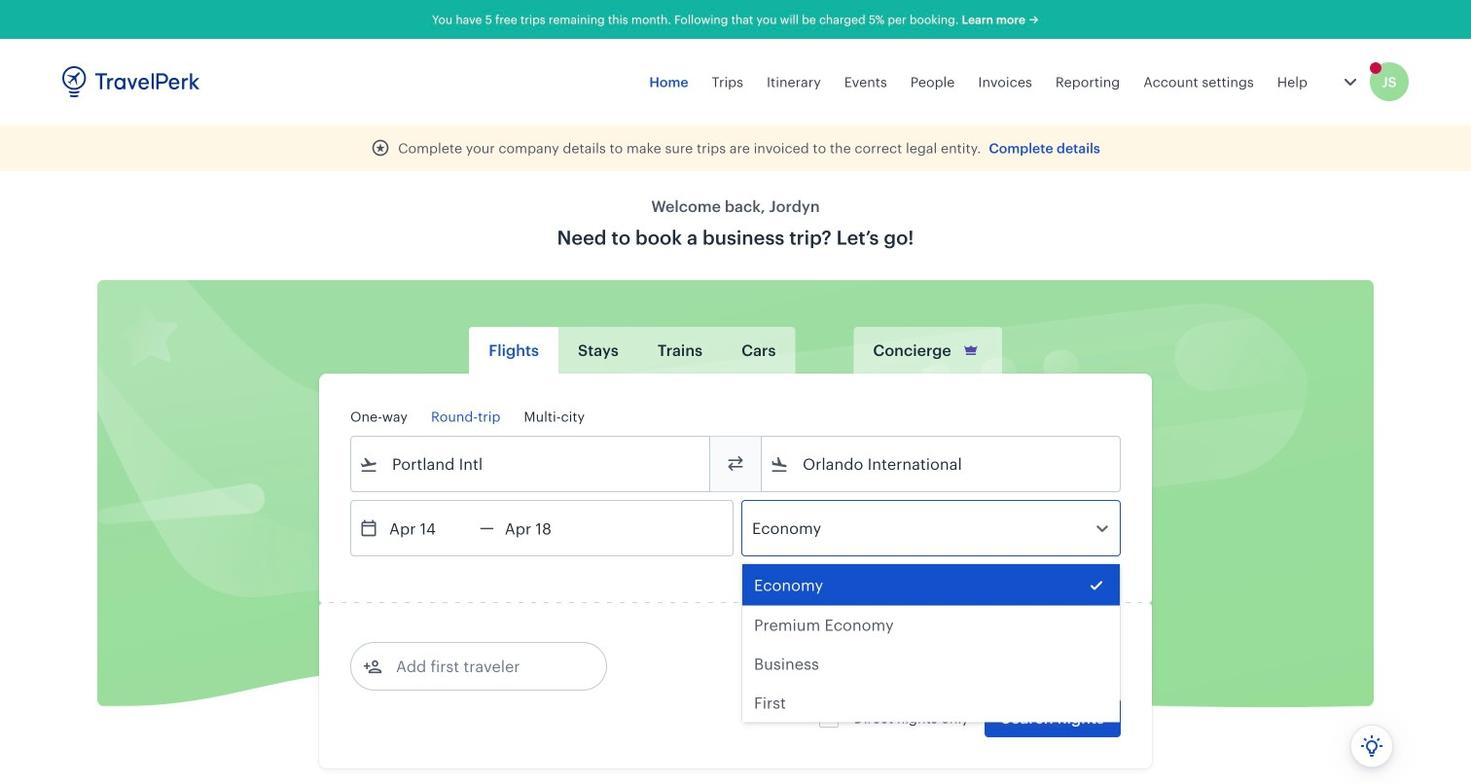 Task type: describe. For each thing, give the bounding box(es) containing it.
Add first traveler search field
[[382, 651, 585, 682]]

Return text field
[[494, 501, 595, 556]]

Depart text field
[[378, 501, 480, 556]]



Task type: locate. For each thing, give the bounding box(es) containing it.
To search field
[[789, 448, 1094, 480]]

From search field
[[378, 448, 684, 480]]



